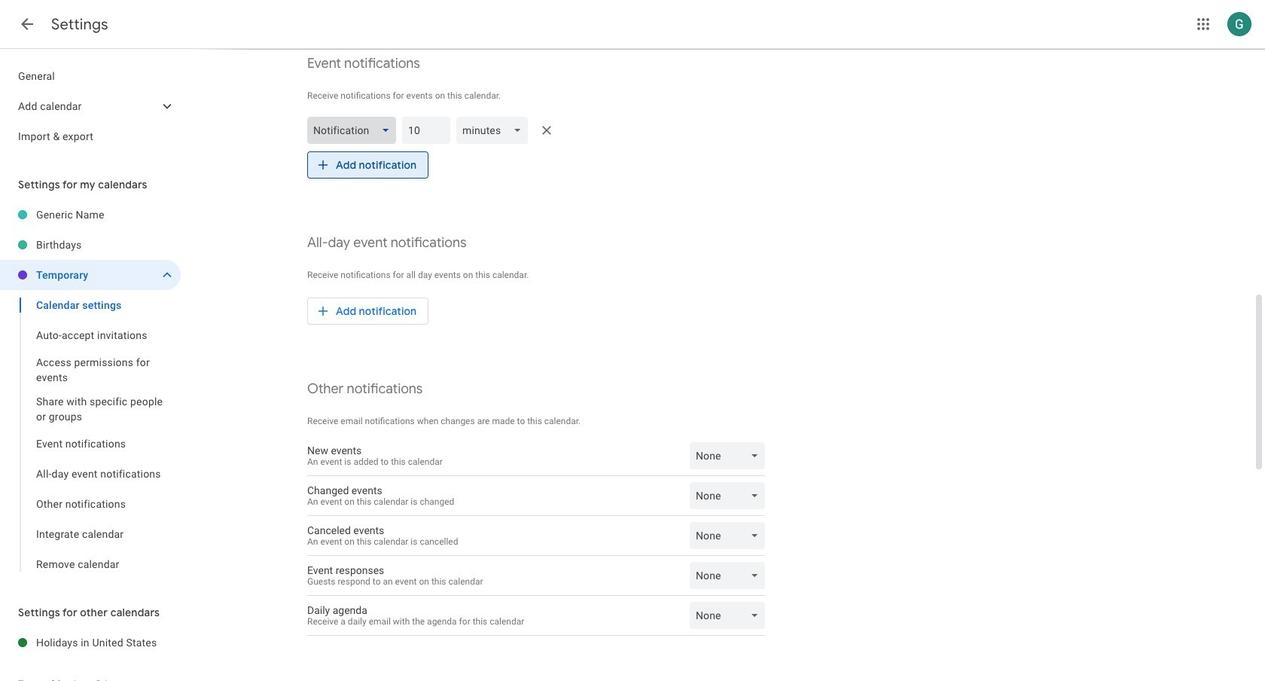 Task type: describe. For each thing, give the bounding box(es) containing it.
2 tree from the top
[[0, 200, 181, 579]]

birthdays tree item
[[0, 230, 181, 260]]

generic name tree item
[[0, 200, 181, 230]]

go back image
[[18, 15, 36, 33]]

1 tree from the top
[[0, 61, 181, 151]]



Task type: vqa. For each thing, say whether or not it's contained in the screenshot.
the rightmost christian
no



Task type: locate. For each thing, give the bounding box(es) containing it.
holidays in united states tree item
[[0, 628, 181, 658]]

group
[[0, 290, 181, 579]]

heading
[[51, 15, 108, 34]]

1 vertical spatial tree
[[0, 200, 181, 579]]

Minutes in advance for notification number field
[[409, 117, 445, 144]]

tree
[[0, 61, 181, 151], [0, 200, 181, 579]]

10 minutes before element
[[307, 112, 766, 148]]

0 vertical spatial tree
[[0, 61, 181, 151]]

temporary tree item
[[0, 260, 181, 290]]

None field
[[307, 112, 397, 148], [457, 112, 529, 148], [690, 438, 766, 474], [690, 478, 766, 514], [690, 518, 766, 554], [690, 558, 766, 594], [690, 598, 766, 634], [307, 112, 397, 148], [457, 112, 529, 148], [690, 438, 766, 474], [690, 478, 766, 514], [690, 518, 766, 554], [690, 558, 766, 594], [690, 598, 766, 634]]



